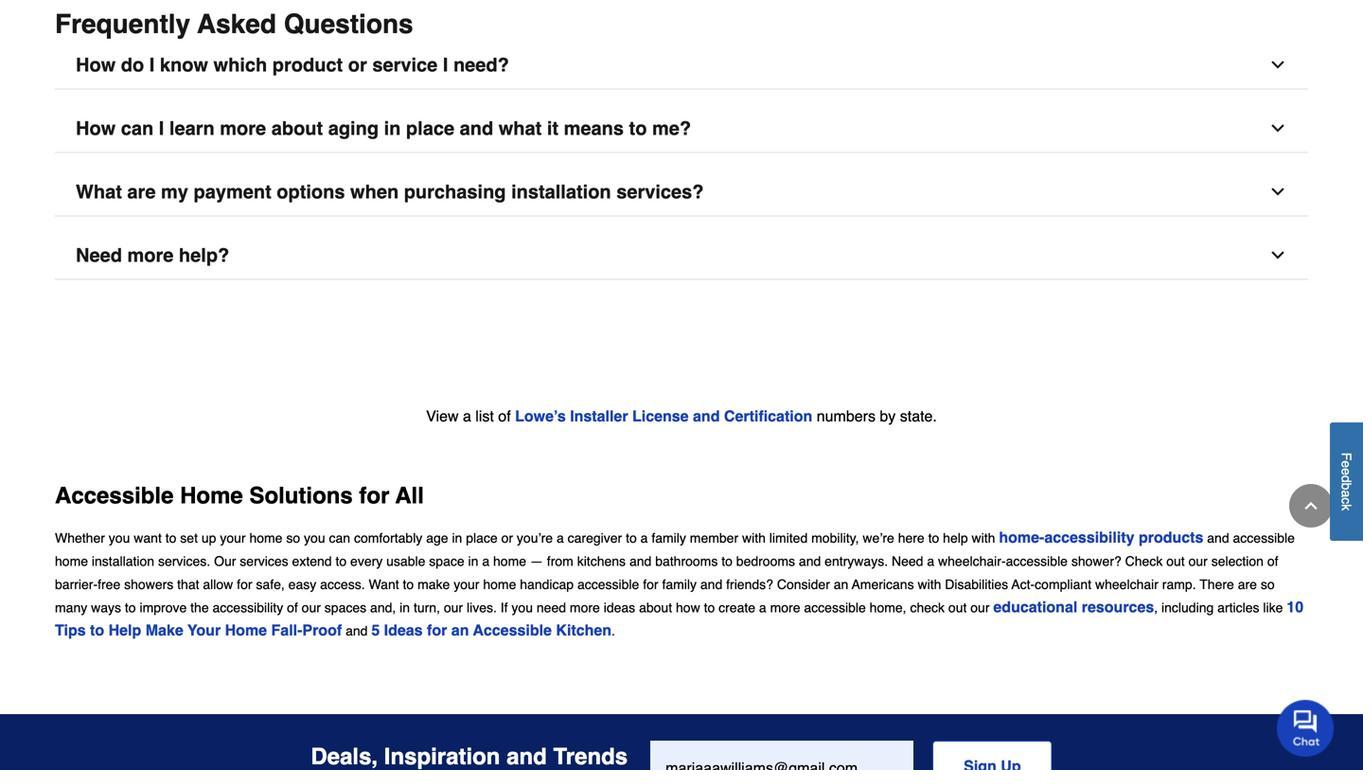 Task type: describe. For each thing, give the bounding box(es) containing it.
installer
[[570, 407, 628, 425]]

selection
[[1212, 554, 1264, 569]]

5
[[372, 621, 380, 639]]

want
[[369, 577, 399, 592]]

how do i know which product or service i need?
[[76, 54, 509, 76]]

are inside "and accessible home installation services. our services extend to every usable space in a home — from kitchens and bathrooms to bedrooms and entryways. need a wheelchair-accessible shower? check out our selection of barrier-free showers that allow for safe, easy access. want to make your home handicap accessible for family and friends? consider an americans with disabilities act-compliant wheelchair ramp. there are so many ways to improve the accessibility of our spaces and, in turn, our lives. if you need more ideas about how to create a more accessible home, check out our"
[[1239, 577, 1258, 592]]

ways
[[91, 600, 121, 615]]

and inside and 5 ideas for an accessible kitchen .
[[346, 623, 368, 638]]

list
[[476, 407, 494, 425]]

f e e d b a c k
[[1340, 452, 1355, 511]]

caregiver
[[568, 530, 622, 546]]

up
[[202, 530, 216, 546]]

questions
[[284, 9, 414, 39]]

kitchen
[[556, 621, 612, 639]]

more up the kitchen
[[570, 600, 600, 615]]

10 tips to help make your home fall-proof link
[[55, 598, 1304, 639]]

in inside 'button'
[[384, 117, 401, 139]]

accessible up act-
[[1006, 554, 1068, 569]]

for down the turn,
[[427, 621, 447, 639]]

shower?
[[1072, 554, 1122, 569]]

1 e from the top
[[1340, 460, 1355, 468]]

so inside "and accessible home installation services. our services extend to every usable space in a home — from kitchens and bathrooms to bedrooms and entryways. need a wheelchair-accessible shower? check out our selection of barrier-free showers that allow for safe, easy access. want to make your home handicap accessible for family and friends? consider an americans with disabilities act-compliant wheelchair ramp. there are so many ways to improve the accessibility of our spaces and, in turn, our lives. if you need more ideas about how to create a more accessible home, check out our"
[[1261, 577, 1275, 592]]

lowe's installer license and certification link
[[515, 407, 813, 425]]

and accessible home installation services. our services extend to every usable space in a home — from kitchens and bathrooms to bedrooms and entryways. need a wheelchair-accessible shower? check out our selection of barrier-free showers that allow for safe, easy access. want to make your home handicap accessible for family and friends? consider an americans with disabilities act-compliant wheelchair ramp. there are so many ways to improve the accessibility of our spaces and, in turn, our lives. if you need more ideas about how to create a more accessible home, check out our
[[55, 530, 1296, 615]]

k
[[1340, 504, 1355, 511]]

place inside "whether you want to set up your home so you can comfortably age in place or you're a caregiver to a family member with limited mobility, we're here to help with home-accessibility products"
[[466, 530, 498, 546]]

home left —
[[493, 554, 527, 569]]

aging
[[328, 117, 379, 139]]

when
[[350, 181, 399, 203]]

f e e d b a c k button
[[1331, 422, 1364, 541]]

1 horizontal spatial you
[[304, 530, 325, 546]]

resources
[[1082, 598, 1155, 616]]

learn
[[169, 117, 215, 139]]

if
[[501, 600, 508, 615]]

set
[[180, 530, 198, 546]]

ideas
[[384, 621, 423, 639]]

what
[[499, 117, 542, 139]]

need
[[537, 600, 566, 615]]

1 vertical spatial out
[[949, 600, 967, 615]]

b
[[1340, 483, 1355, 490]]

2 horizontal spatial i
[[443, 54, 448, 76]]

to left help
[[929, 530, 940, 546]]

space
[[429, 554, 465, 569]]

place inside 'button'
[[406, 117, 455, 139]]

in right space
[[468, 554, 479, 569]]

educational resources , including articles like
[[994, 598, 1287, 616]]

mobility,
[[812, 530, 859, 546]]

handicap
[[520, 577, 574, 592]]

home-accessibility products link
[[1000, 528, 1204, 546]]

friends?
[[727, 577, 774, 592]]

need more help?
[[76, 244, 229, 266]]

about inside "and accessible home installation services. our services extend to every usable space in a home — from kitchens and bathrooms to bedrooms and entryways. need a wheelchair-accessible shower? check out our selection of barrier-free showers that allow for safe, easy access. want to make your home handicap accessible for family and friends? consider an americans with disabilities act-compliant wheelchair ramp. there are so many ways to improve the accessibility of our spaces and, in turn, our lives. if you need more ideas about how to create a more accessible home, check out our"
[[639, 600, 673, 615]]

to inside how can i learn more about aging in place and what it means to me? 'button'
[[629, 117, 647, 139]]

1 vertical spatial an
[[452, 621, 469, 639]]

every
[[350, 554, 383, 569]]

many
[[55, 600, 87, 615]]

by
[[880, 407, 896, 425]]

can inside "whether you want to set up your home so you can comfortably age in place or you're a caregiver to a family member with limited mobility, we're here to help with home-accessibility products"
[[329, 530, 350, 546]]

extend
[[292, 554, 332, 569]]

need inside "and accessible home installation services. our services extend to every usable space in a home — from kitchens and bathrooms to bedrooms and entryways. need a wheelchair-accessible shower? check out our selection of barrier-free showers that allow for safe, easy access. want to make your home handicap accessible for family and friends? consider an americans with disabilities act-compliant wheelchair ramp. there are so many ways to improve the accessibility of our spaces and, in turn, our lives. if you need more ideas about how to create a more accessible home, check out our"
[[892, 554, 924, 569]]

easy
[[289, 577, 317, 592]]

ramp.
[[1163, 577, 1197, 592]]

how do i know which product or service i need? button
[[55, 41, 1309, 89]]

home-
[[1000, 528, 1045, 546]]

for down the bathrooms
[[643, 577, 659, 592]]

more down consider
[[771, 600, 801, 615]]

a left the list
[[463, 407, 472, 425]]

a right space
[[482, 554, 490, 569]]

know
[[160, 54, 208, 76]]

do
[[121, 54, 144, 76]]

accessible down kitchens
[[578, 577, 640, 592]]

asked
[[197, 9, 276, 39]]

services
[[240, 554, 289, 569]]

product
[[273, 54, 343, 76]]

need?
[[454, 54, 509, 76]]

license
[[633, 407, 689, 425]]

i for about
[[159, 117, 164, 139]]

like
[[1264, 600, 1284, 615]]

what are my payment options when purchasing installation services?
[[76, 181, 704, 203]]

our
[[214, 554, 236, 569]]

how for how do i know which product or service i need?
[[76, 54, 116, 76]]

chevron down image for place
[[1269, 119, 1288, 138]]

installation inside "and accessible home installation services. our services extend to every usable space in a home — from kitchens and bathrooms to bedrooms and entryways. need a wheelchair-accessible shower? check out our selection of barrier-free showers that allow for safe, easy access. want to make your home handicap accessible for family and friends? consider an americans with disabilities act-compliant wheelchair ramp. there are so many ways to improve the accessibility of our spaces and, in turn, our lives. if you need more ideas about how to create a more accessible home, check out our"
[[92, 554, 154, 569]]

inspiration
[[384, 744, 501, 770]]

help
[[943, 530, 969, 546]]

deals, inspiration and trends
[[311, 744, 628, 770]]

certification
[[724, 407, 813, 425]]

americans
[[852, 577, 915, 592]]

how can i learn more about aging in place and what it means to me?
[[76, 117, 692, 139]]

1 vertical spatial of
[[1268, 554, 1279, 569]]

a up from
[[557, 530, 564, 546]]

your
[[188, 621, 221, 639]]

you inside "and accessible home installation services. our services extend to every usable space in a home — from kitchens and bathrooms to bedrooms and entryways. need a wheelchair-accessible shower? check out our selection of barrier-free showers that allow for safe, easy access. want to make your home handicap accessible for family and friends? consider an americans with disabilities act-compliant wheelchair ramp. there are so many ways to improve the accessibility of our spaces and, in turn, our lives. if you need more ideas about how to create a more accessible home, check out our"
[[512, 600, 533, 615]]

need more help? button
[[55, 232, 1309, 280]]

home up barrier-
[[55, 554, 88, 569]]

to up help
[[125, 600, 136, 615]]

wheelchair-
[[939, 554, 1006, 569]]

0 horizontal spatial you
[[109, 530, 130, 546]]

home,
[[870, 600, 907, 615]]

means
[[564, 117, 624, 139]]

allow
[[203, 577, 233, 592]]

for left all
[[359, 483, 390, 509]]

chevron down image for i
[[1269, 55, 1288, 74]]

i for product
[[149, 54, 155, 76]]

chevron down image inside 'need more help?' button
[[1269, 246, 1288, 265]]

Email Address email field
[[651, 741, 914, 770]]

c
[[1340, 497, 1355, 504]]

0 vertical spatial of
[[498, 407, 511, 425]]



Task type: locate. For each thing, give the bounding box(es) containing it.
compliant
[[1035, 577, 1092, 592]]

and left the trends
[[507, 744, 547, 770]]

and left what
[[460, 117, 494, 139]]

a
[[463, 407, 472, 425], [1340, 490, 1355, 497], [557, 530, 564, 546], [641, 530, 648, 546], [482, 554, 490, 569], [928, 554, 935, 569], [760, 600, 767, 615]]

home up up
[[180, 483, 243, 509]]

a inside button
[[1340, 490, 1355, 497]]

2 how from the top
[[76, 117, 116, 139]]

how
[[676, 600, 701, 615]]

1 vertical spatial accessibility
[[213, 600, 283, 615]]

1 vertical spatial installation
[[92, 554, 154, 569]]

1 horizontal spatial about
[[639, 600, 673, 615]]

my
[[161, 181, 188, 203]]

1 vertical spatial home
[[225, 621, 267, 639]]

1 horizontal spatial or
[[502, 530, 513, 546]]

0 horizontal spatial need
[[76, 244, 122, 266]]

0 vertical spatial place
[[406, 117, 455, 139]]

0 vertical spatial accessibility
[[1045, 528, 1135, 546]]

consider
[[777, 577, 831, 592]]

and left 5
[[346, 623, 368, 638]]

our down easy
[[302, 600, 321, 615]]

0 vertical spatial can
[[121, 117, 154, 139]]

about left aging
[[272, 117, 323, 139]]

your inside "and accessible home installation services. our services extend to every usable space in a home — from kitchens and bathrooms to bedrooms and entryways. need a wheelchair-accessible shower? check out our selection of barrier-free showers that allow for safe, easy access. want to make your home handicap accessible for family and friends? consider an americans with disabilities act-compliant wheelchair ramp. there are so many ways to improve the accessibility of our spaces and, in turn, our lives. if you need more ideas about how to create a more accessible home, check out our"
[[454, 577, 480, 592]]

limited
[[770, 530, 808, 546]]

need down here
[[892, 554, 924, 569]]

our
[[1189, 554, 1208, 569], [302, 600, 321, 615], [444, 600, 463, 615], [971, 600, 990, 615]]

about inside 'button'
[[272, 117, 323, 139]]

which
[[214, 54, 267, 76]]

accessible up selection
[[1234, 530, 1296, 546]]

0 vertical spatial or
[[348, 54, 367, 76]]

services?
[[617, 181, 704, 203]]

1 horizontal spatial can
[[329, 530, 350, 546]]

how up what
[[76, 117, 116, 139]]

how left do
[[76, 54, 116, 76]]

place
[[406, 117, 455, 139], [466, 530, 498, 546]]

0 vertical spatial home
[[180, 483, 243, 509]]

in inside "whether you want to set up your home so you can comfortably age in place or you're a caregiver to a family member with limited mobility, we're here to help with home-accessibility products"
[[452, 530, 463, 546]]

are left my
[[127, 181, 156, 203]]

accessible
[[55, 483, 174, 509], [473, 621, 552, 639]]

member
[[690, 530, 739, 546]]

showers
[[124, 577, 174, 592]]

to down the "usable"
[[403, 577, 414, 592]]

bathrooms
[[656, 554, 718, 569]]

or
[[348, 54, 367, 76], [502, 530, 513, 546]]

how
[[76, 54, 116, 76], [76, 117, 116, 139]]

so inside "whether you want to set up your home so you can comfortably age in place or you're a caregiver to a family member with limited mobility, we're here to help with home-accessibility products"
[[286, 530, 300, 546]]

and down the bathrooms
[[701, 577, 723, 592]]

about left how
[[639, 600, 673, 615]]

age
[[426, 530, 449, 546]]

i right do
[[149, 54, 155, 76]]

an down entryways.
[[834, 577, 849, 592]]

need inside button
[[76, 244, 122, 266]]

0 vertical spatial an
[[834, 577, 849, 592]]

0 vertical spatial are
[[127, 181, 156, 203]]

deals,
[[311, 744, 378, 770]]

wheelchair
[[1096, 577, 1159, 592]]

1 vertical spatial place
[[466, 530, 498, 546]]

i
[[149, 54, 155, 76], [443, 54, 448, 76], [159, 117, 164, 139]]

and up selection
[[1208, 530, 1230, 546]]

installation down it
[[512, 181, 612, 203]]

place right age
[[466, 530, 498, 546]]

10
[[1287, 598, 1304, 616]]

act-
[[1012, 577, 1035, 592]]

all
[[396, 483, 424, 509]]

0 horizontal spatial installation
[[92, 554, 154, 569]]

state.
[[900, 407, 938, 425]]

in right aging
[[384, 117, 401, 139]]

out down the disabilities
[[949, 600, 967, 615]]

how for how can i learn more about aging in place and what it means to me?
[[76, 117, 116, 139]]

from
[[547, 554, 574, 569]]

1 vertical spatial so
[[1261, 577, 1275, 592]]

and down "whether you want to set up your home so you can comfortably age in place or you're a caregiver to a family member with limited mobility, we're here to help with home-accessibility products"
[[630, 554, 652, 569]]

with up wheelchair-
[[972, 530, 996, 546]]

trends
[[554, 744, 628, 770]]

0 horizontal spatial your
[[220, 530, 246, 546]]

proof
[[303, 621, 342, 639]]

accessibility down safe,
[[213, 600, 283, 615]]

0 horizontal spatial accessibility
[[213, 600, 283, 615]]

0 vertical spatial your
[[220, 530, 246, 546]]

so up like
[[1261, 577, 1275, 592]]

1 vertical spatial need
[[892, 554, 924, 569]]

can inside 'button'
[[121, 117, 154, 139]]

we're
[[863, 530, 895, 546]]

check
[[1126, 554, 1163, 569]]

chevron down image inside how can i learn more about aging in place and what it means to me? 'button'
[[1269, 119, 1288, 138]]

ideas
[[604, 600, 636, 615]]

1 horizontal spatial are
[[1239, 577, 1258, 592]]

1 horizontal spatial need
[[892, 554, 924, 569]]

home up if
[[483, 577, 517, 592]]

articles
[[1218, 600, 1260, 615]]

0 horizontal spatial can
[[121, 117, 154, 139]]

1 horizontal spatial of
[[498, 407, 511, 425]]

0 vertical spatial family
[[652, 530, 687, 546]]

3 chevron down image from the top
[[1269, 182, 1288, 201]]

accessibility up shower?
[[1045, 528, 1135, 546]]

or down questions
[[348, 54, 367, 76]]

to right how
[[704, 600, 715, 615]]

accessibility inside "and accessible home installation services. our services extend to every usable space in a home — from kitchens and bathrooms to bedrooms and entryways. need a wheelchair-accessible shower? check out our selection of barrier-free showers that allow for safe, easy access. want to make your home handicap accessible for family and friends? consider an americans with disabilities act-compliant wheelchair ramp. there are so many ways to improve the accessibility of our spaces and, in turn, our lives. if you need more ideas about how to create a more accessible home, check out our"
[[213, 600, 283, 615]]

2 chevron down image from the top
[[1269, 119, 1288, 138]]

your inside "whether you want to set up your home so you can comfortably age in place or you're a caregiver to a family member with limited mobility, we're here to help with home-accessibility products"
[[220, 530, 246, 546]]

0 vertical spatial about
[[272, 117, 323, 139]]

1 horizontal spatial installation
[[512, 181, 612, 203]]

turn,
[[414, 600, 440, 615]]

place up "purchasing" at left top
[[406, 117, 455, 139]]

1 horizontal spatial accessibility
[[1045, 528, 1135, 546]]

to up access.
[[336, 554, 347, 569]]

i inside 'button'
[[159, 117, 164, 139]]

1 horizontal spatial an
[[834, 577, 849, 592]]

chevron up image
[[1302, 496, 1321, 515]]

here
[[899, 530, 925, 546]]

to down member
[[722, 554, 733, 569]]

family up the bathrooms
[[652, 530, 687, 546]]

out up ramp.
[[1167, 554, 1186, 569]]

including
[[1162, 600, 1214, 615]]

an down lives.
[[452, 621, 469, 639]]

—
[[530, 554, 544, 569]]

more
[[220, 117, 266, 139], [127, 244, 174, 266], [570, 600, 600, 615], [771, 600, 801, 615]]

check
[[911, 600, 945, 615]]

chevron down image inside how do i know which product or service i need? button
[[1269, 55, 1288, 74]]

a left wheelchair-
[[928, 554, 935, 569]]

0 vertical spatial so
[[286, 530, 300, 546]]

chevron down image
[[1269, 55, 1288, 74], [1269, 119, 1288, 138], [1269, 182, 1288, 201], [1269, 246, 1288, 265]]

2 horizontal spatial you
[[512, 600, 533, 615]]

1 horizontal spatial out
[[1167, 554, 1186, 569]]

.
[[612, 623, 616, 638]]

so up extend
[[286, 530, 300, 546]]

0 horizontal spatial out
[[949, 600, 967, 615]]

of right the list
[[498, 407, 511, 425]]

you left "want"
[[109, 530, 130, 546]]

0 vertical spatial accessible
[[55, 483, 174, 509]]

or inside button
[[348, 54, 367, 76]]

our up there
[[1189, 554, 1208, 569]]

frequently
[[55, 9, 190, 39]]

or inside "whether you want to set up your home so you can comfortably age in place or you're a caregiver to a family member with limited mobility, we're here to help with home-accessibility products"
[[502, 530, 513, 546]]

home inside the 10 tips to help make your home fall-proof
[[225, 621, 267, 639]]

you right if
[[512, 600, 533, 615]]

4 chevron down image from the top
[[1269, 246, 1288, 265]]

d
[[1340, 475, 1355, 483]]

0 horizontal spatial accessible
[[55, 483, 174, 509]]

need
[[76, 244, 122, 266], [892, 554, 924, 569]]

2 horizontal spatial of
[[1268, 554, 1279, 569]]

and right "license" in the bottom of the page
[[693, 407, 720, 425]]

more right "learn"
[[220, 117, 266, 139]]

numbers
[[817, 407, 876, 425]]

comfortably
[[354, 530, 423, 546]]

i left "learn"
[[159, 117, 164, 139]]

1 horizontal spatial i
[[159, 117, 164, 139]]

of right selection
[[1268, 554, 1279, 569]]

for left safe,
[[237, 577, 252, 592]]

1 vertical spatial are
[[1239, 577, 1258, 592]]

it
[[547, 117, 559, 139]]

1 chevron down image from the top
[[1269, 55, 1288, 74]]

2 vertical spatial of
[[287, 600, 298, 615]]

with inside "and accessible home installation services. our services extend to every usable space in a home — from kitchens and bathrooms to bedrooms and entryways. need a wheelchair-accessible shower? check out our selection of barrier-free showers that allow for safe, easy access. want to make your home handicap accessible for family and friends? consider an americans with disabilities act-compliant wheelchair ramp. there are so many ways to improve the accessibility of our spaces and, in turn, our lives. if you need more ideas about how to create a more accessible home, check out our"
[[918, 577, 942, 592]]

services.
[[158, 554, 210, 569]]

barrier-
[[55, 577, 98, 592]]

1 horizontal spatial accessible
[[473, 621, 552, 639]]

e up d
[[1340, 460, 1355, 468]]

1 horizontal spatial with
[[918, 577, 942, 592]]

accessible down if
[[473, 621, 552, 639]]

create
[[719, 600, 756, 615]]

2 horizontal spatial with
[[972, 530, 996, 546]]

can
[[121, 117, 154, 139], [329, 530, 350, 546]]

an inside "and accessible home installation services. our services extend to every usable space in a home — from kitchens and bathrooms to bedrooms and entryways. need a wheelchair-accessible shower? check out our selection of barrier-free showers that allow for safe, easy access. want to make your home handicap accessible for family and friends? consider an americans with disabilities act-compliant wheelchair ramp. there are so many ways to improve the accessibility of our spaces and, in turn, our lives. if you need more ideas about how to create a more accessible home, check out our"
[[834, 577, 849, 592]]

of up fall-
[[287, 600, 298, 615]]

and up consider
[[799, 554, 821, 569]]

view a list of lowe's installer license and certification numbers by state.
[[426, 407, 938, 425]]

0 vertical spatial need
[[76, 244, 122, 266]]

help
[[109, 621, 141, 639]]

home inside "whether you want to set up your home so you can comfortably age in place or you're a caregiver to a family member with limited mobility, we're here to help with home-accessibility products"
[[250, 530, 283, 546]]

a up k
[[1340, 490, 1355, 497]]

a right caregiver at bottom left
[[641, 530, 648, 546]]

family down the bathrooms
[[662, 577, 697, 592]]

view
[[426, 407, 459, 425]]

your up lives.
[[454, 577, 480, 592]]

0 horizontal spatial with
[[743, 530, 766, 546]]

to down "ways"
[[90, 621, 104, 639]]

1 vertical spatial about
[[639, 600, 673, 615]]

0 vertical spatial installation
[[512, 181, 612, 203]]

to right caregiver at bottom left
[[626, 530, 637, 546]]

your right up
[[220, 530, 246, 546]]

in right age
[[452, 530, 463, 546]]

1 vertical spatial accessible
[[473, 621, 552, 639]]

what are my payment options when purchasing installation services? button
[[55, 168, 1309, 216]]

home
[[180, 483, 243, 509], [225, 621, 267, 639]]

are up articles
[[1239, 577, 1258, 592]]

your
[[220, 530, 246, 546], [454, 577, 480, 592]]

0 horizontal spatial an
[[452, 621, 469, 639]]

accessible up "want"
[[55, 483, 174, 509]]

i left need? on the left
[[443, 54, 448, 76]]

to left me?
[[629, 117, 647, 139]]

or left you're
[[502, 530, 513, 546]]

1 horizontal spatial your
[[454, 577, 480, 592]]

a right create
[[760, 600, 767, 615]]

our down the disabilities
[[971, 600, 990, 615]]

1 horizontal spatial so
[[1261, 577, 1275, 592]]

can up every
[[329, 530, 350, 546]]

home left fall-
[[225, 621, 267, 639]]

1 vertical spatial or
[[502, 530, 513, 546]]

to left set
[[165, 530, 177, 546]]

0 horizontal spatial so
[[286, 530, 300, 546]]

5 ideas for an accessible kitchen link
[[372, 621, 612, 639]]

0 horizontal spatial of
[[287, 600, 298, 615]]

1 how from the top
[[76, 54, 116, 76]]

family inside "whether you want to set up your home so you can comfortably age in place or you're a caregiver to a family member with limited mobility, we're here to help with home-accessibility products"
[[652, 530, 687, 546]]

1 horizontal spatial place
[[466, 530, 498, 546]]

0 horizontal spatial or
[[348, 54, 367, 76]]

more inside how can i learn more about aging in place and what it means to me? 'button'
[[220, 117, 266, 139]]

the
[[191, 600, 209, 615]]

how inside button
[[76, 54, 116, 76]]

1 vertical spatial family
[[662, 577, 697, 592]]

can left "learn"
[[121, 117, 154, 139]]

installation inside button
[[512, 181, 612, 203]]

1 vertical spatial your
[[454, 577, 480, 592]]

service
[[373, 54, 438, 76]]

are inside button
[[127, 181, 156, 203]]

form
[[651, 741, 1053, 770]]

more left help?
[[127, 244, 174, 266]]

our right the turn,
[[444, 600, 463, 615]]

how can i learn more about aging in place and what it means to me? button
[[55, 105, 1309, 153]]

improve
[[140, 600, 187, 615]]

in
[[384, 117, 401, 139], [452, 530, 463, 546], [468, 554, 479, 569], [400, 600, 410, 615]]

0 vertical spatial how
[[76, 54, 116, 76]]

home
[[250, 530, 283, 546], [55, 554, 88, 569], [493, 554, 527, 569], [483, 577, 517, 592]]

to inside the 10 tips to help make your home fall-proof
[[90, 621, 104, 639]]

how inside 'button'
[[76, 117, 116, 139]]

options
[[277, 181, 345, 203]]

scroll to top element
[[1290, 484, 1334, 528]]

1 vertical spatial can
[[329, 530, 350, 546]]

home up services
[[250, 530, 283, 546]]

and 5 ideas for an accessible kitchen .
[[342, 621, 616, 639]]

need down what
[[76, 244, 122, 266]]

tips
[[55, 621, 86, 639]]

family inside "and accessible home installation services. our services extend to every usable space in a home — from kitchens and bathrooms to bedrooms and entryways. need a wheelchair-accessible shower? check out our selection of barrier-free showers that allow for safe, easy access. want to make your home handicap accessible for family and friends? consider an americans with disabilities act-compliant wheelchair ramp. there are so many ways to improve the accessibility of our spaces and, in turn, our lives. if you need more ideas about how to create a more accessible home, check out our"
[[662, 577, 697, 592]]

kitchens
[[577, 554, 626, 569]]

more inside 'need more help?' button
[[127, 244, 174, 266]]

fall-
[[271, 621, 303, 639]]

0 vertical spatial out
[[1167, 554, 1186, 569]]

chevron down image inside what are my payment options when purchasing installation services? button
[[1269, 182, 1288, 201]]

chevron down image for services?
[[1269, 182, 1288, 201]]

2 e from the top
[[1340, 468, 1355, 475]]

0 horizontal spatial about
[[272, 117, 323, 139]]

0 horizontal spatial are
[[127, 181, 156, 203]]

installation up free
[[92, 554, 154, 569]]

educational
[[994, 598, 1078, 616]]

frequently asked questions
[[55, 9, 414, 39]]

accessible down consider
[[804, 600, 866, 615]]

0 horizontal spatial i
[[149, 54, 155, 76]]

bedrooms
[[737, 554, 796, 569]]

accessible
[[1234, 530, 1296, 546], [1006, 554, 1068, 569], [578, 577, 640, 592], [804, 600, 866, 615]]

that
[[177, 577, 199, 592]]

with up bedrooms
[[743, 530, 766, 546]]

with up check
[[918, 577, 942, 592]]

1 vertical spatial how
[[76, 117, 116, 139]]

in right and,
[[400, 600, 410, 615]]

and inside 'button'
[[460, 117, 494, 139]]

chat invite button image
[[1278, 699, 1335, 757]]

solutions
[[250, 483, 353, 509]]

e up the b
[[1340, 468, 1355, 475]]

you up extend
[[304, 530, 325, 546]]

me?
[[653, 117, 692, 139]]

0 horizontal spatial place
[[406, 117, 455, 139]]



Task type: vqa. For each thing, say whether or not it's contained in the screenshot.
access.
yes



